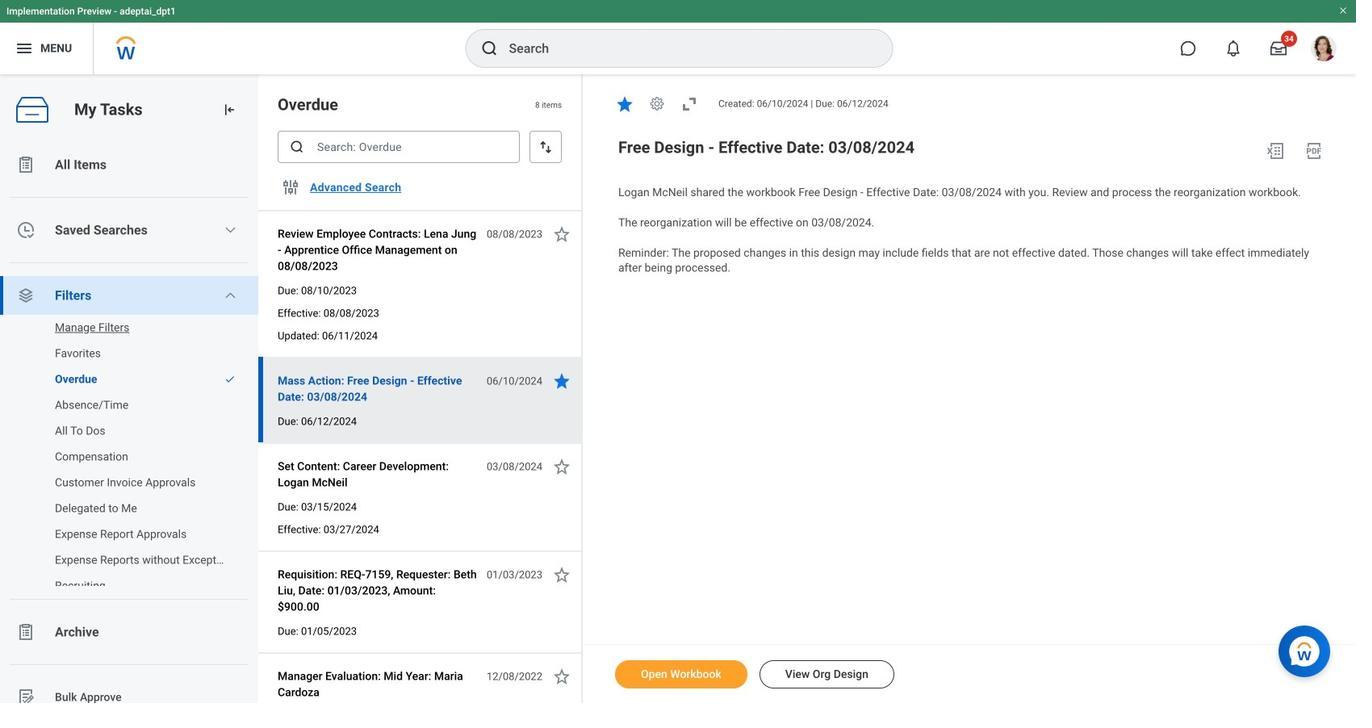 Task type: locate. For each thing, give the bounding box(es) containing it.
0 vertical spatial clipboard image
[[16, 155, 36, 174]]

4 star image from the top
[[552, 667, 572, 686]]

sort image
[[538, 139, 554, 155]]

profile logan mcneil image
[[1311, 36, 1337, 65]]

2 clipboard image from the top
[[16, 622, 36, 642]]

gear image
[[649, 96, 665, 112]]

2 list from the top
[[0, 312, 258, 602]]

1 horizontal spatial search image
[[480, 39, 499, 58]]

0 horizontal spatial star image
[[552, 457, 572, 476]]

chevron down image
[[224, 289, 237, 302]]

1 vertical spatial search image
[[289, 139, 305, 155]]

0 vertical spatial star image
[[615, 94, 635, 114]]

export to excel image
[[1266, 141, 1285, 161]]

Search: Overdue text field
[[278, 131, 520, 163]]

clipboard image up clock check icon
[[16, 155, 36, 174]]

clipboard image up rename icon at bottom left
[[16, 622, 36, 642]]

rename image
[[16, 688, 36, 703]]

1 vertical spatial clipboard image
[[16, 622, 36, 642]]

list
[[0, 145, 258, 703], [0, 312, 258, 602]]

1 clipboard image from the top
[[16, 155, 36, 174]]

1 star image from the top
[[552, 224, 572, 244]]

banner
[[0, 0, 1356, 74]]

clipboard image
[[16, 155, 36, 174], [16, 622, 36, 642]]

search image
[[480, 39, 499, 58], [289, 139, 305, 155]]

check image
[[224, 374, 236, 385]]

star image
[[615, 94, 635, 114], [552, 457, 572, 476]]

star image
[[552, 224, 572, 244], [552, 371, 572, 391], [552, 565, 572, 584], [552, 667, 572, 686]]



Task type: describe. For each thing, give the bounding box(es) containing it.
item list element
[[258, 74, 583, 703]]

0 horizontal spatial search image
[[289, 139, 305, 155]]

notifications large image
[[1225, 40, 1242, 57]]

fullscreen image
[[680, 94, 699, 114]]

1 vertical spatial star image
[[552, 457, 572, 476]]

clock check image
[[16, 220, 36, 240]]

chevron down image
[[224, 224, 237, 237]]

1 horizontal spatial star image
[[615, 94, 635, 114]]

2 star image from the top
[[552, 371, 572, 391]]

inbox large image
[[1271, 40, 1287, 57]]

transformation import image
[[221, 102, 237, 118]]

3 star image from the top
[[552, 565, 572, 584]]

configure image
[[281, 178, 300, 197]]

1 list from the top
[[0, 145, 258, 703]]

Search Workday  search field
[[509, 31, 859, 66]]

perspective image
[[16, 286, 36, 305]]

0 vertical spatial search image
[[480, 39, 499, 58]]

justify image
[[15, 39, 34, 58]]

close environment banner image
[[1339, 6, 1348, 15]]

view printable version (pdf) image
[[1305, 141, 1324, 161]]



Task type: vqa. For each thing, say whether or not it's contained in the screenshot.
bottommost search icon
yes



